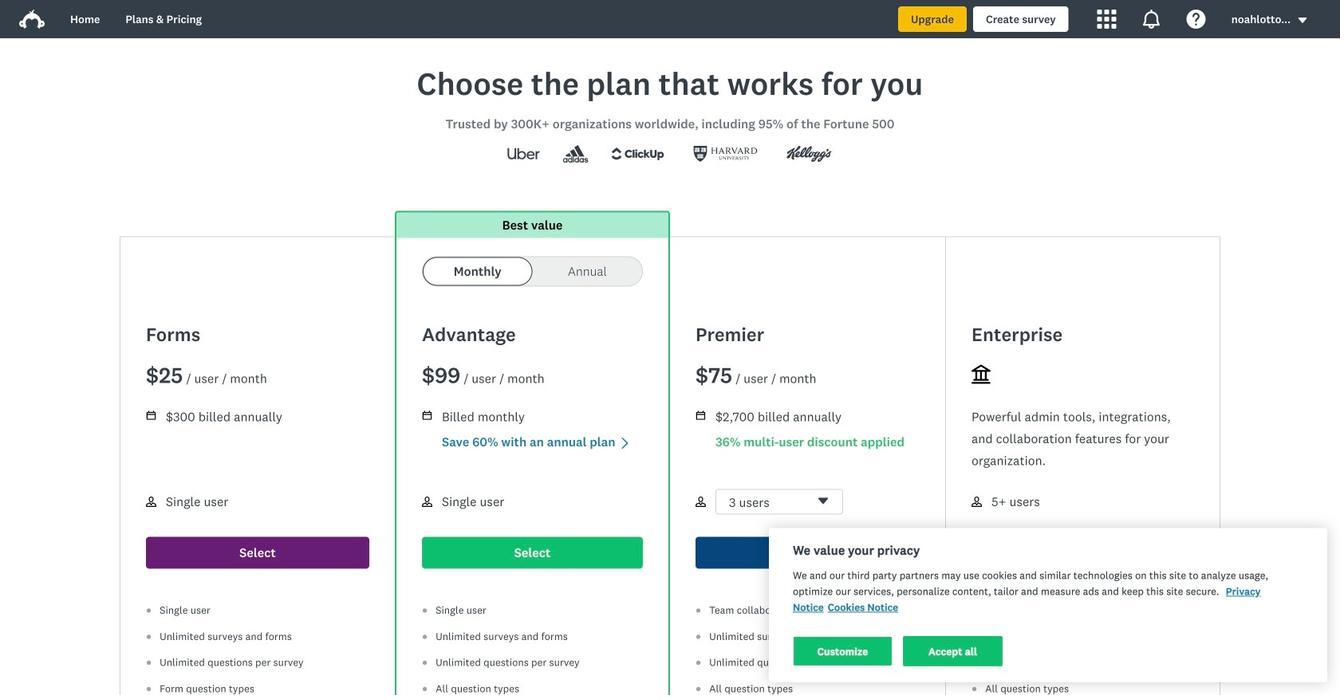 Task type: locate. For each thing, give the bounding box(es) containing it.
dropdown arrow icon image
[[1297, 15, 1308, 26], [1298, 18, 1307, 23]]

1 brand logo image from the top
[[19, 6, 45, 32]]

harvard image
[[679, 141, 772, 167]]

0 horizontal spatial user image
[[146, 497, 156, 507]]

help icon image
[[1187, 10, 1206, 29]]

3 user image from the left
[[696, 497, 706, 507]]

clickup image
[[597, 141, 679, 167]]

2 horizontal spatial user image
[[696, 497, 706, 507]]

products icon image
[[1097, 10, 1116, 29], [1097, 10, 1116, 29]]

user image
[[146, 497, 156, 507], [422, 497, 432, 507], [696, 497, 706, 507]]

calendar icon image
[[146, 410, 156, 421], [422, 410, 432, 421], [696, 410, 706, 421], [147, 411, 156, 420], [423, 411, 432, 420], [696, 411, 705, 420]]

2 brand logo image from the top
[[19, 10, 45, 29]]

1 horizontal spatial user image
[[422, 497, 432, 507]]

building icon image
[[972, 365, 991, 384]]

brand logo image
[[19, 6, 45, 32], [19, 10, 45, 29]]



Task type: describe. For each thing, give the bounding box(es) containing it.
adidas image
[[554, 145, 597, 163]]

uber image
[[493, 141, 554, 167]]

user image
[[972, 497, 982, 507]]

2 user image from the left
[[422, 497, 432, 507]]

Select Menu field
[[715, 489, 843, 516]]

right arrow image
[[618, 437, 631, 450]]

kellogg's image
[[772, 141, 847, 167]]

notification center icon image
[[1142, 10, 1161, 29]]

1 user image from the left
[[146, 497, 156, 507]]



Task type: vqa. For each thing, say whether or not it's contained in the screenshot.
the leftmost user image
yes



